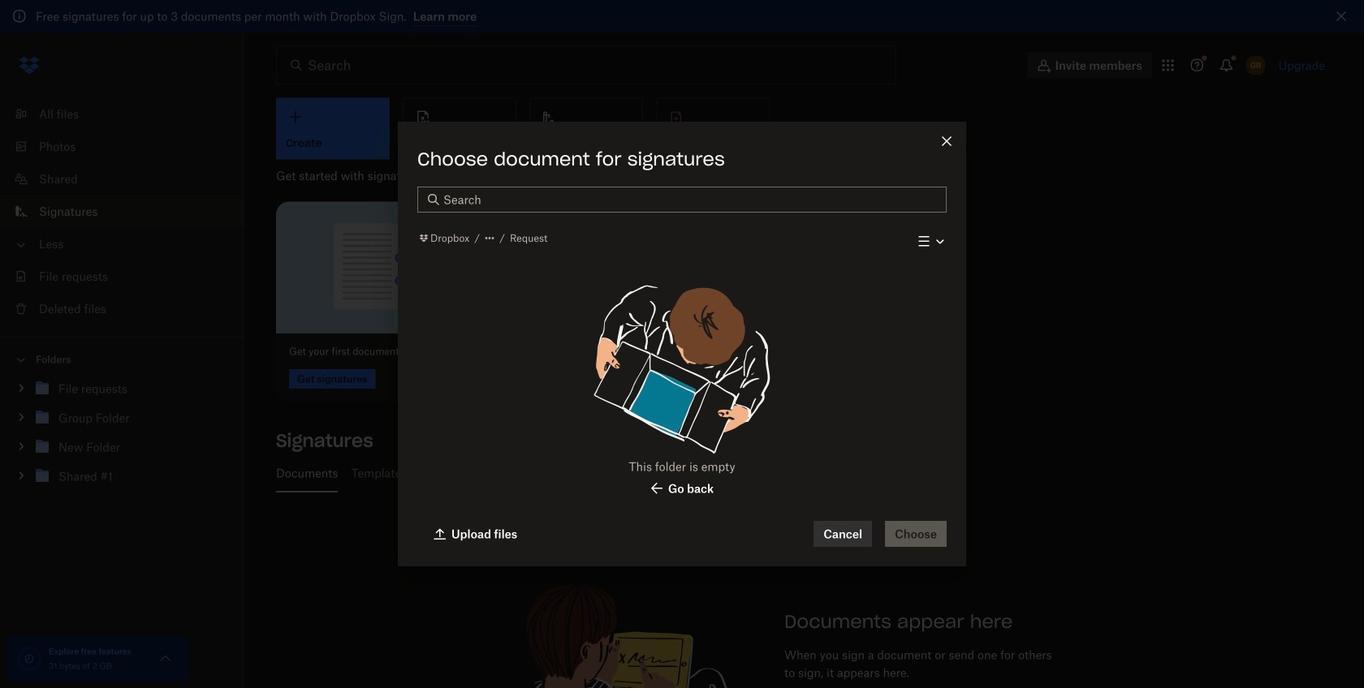 Task type: vqa. For each thing, say whether or not it's contained in the screenshot.
the Account menu icon
no



Task type: locate. For each thing, give the bounding box(es) containing it.
dialog
[[398, 122, 966, 567]]

list item
[[0, 195, 244, 228]]

Search text field
[[443, 191, 937, 209]]

tab list
[[270, 454, 1332, 493]]

less image
[[13, 237, 29, 253]]

alert
[[0, 0, 1364, 33]]

group
[[0, 371, 244, 503]]

list
[[0, 88, 244, 337]]

dropbox image
[[13, 49, 45, 82]]



